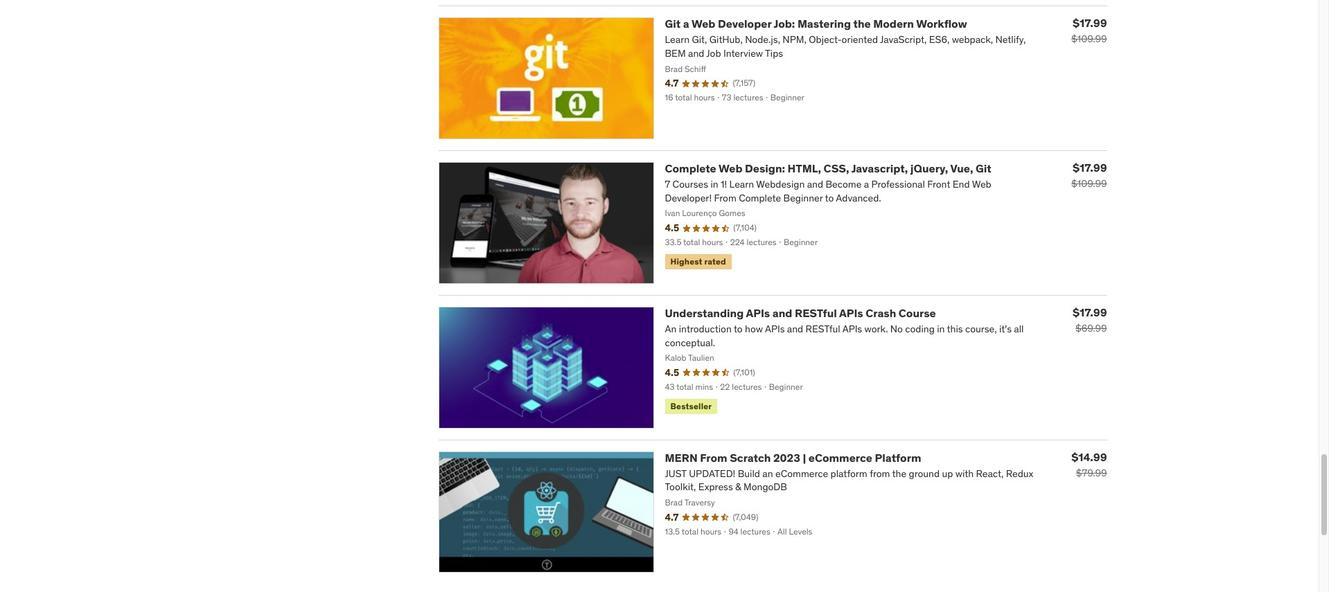 Task type: locate. For each thing, give the bounding box(es) containing it.
design:
[[745, 162, 786, 175]]

javascript,
[[852, 162, 908, 175]]

apis left and
[[746, 306, 770, 320]]

0 vertical spatial $109.99
[[1072, 33, 1108, 45]]

web
[[692, 17, 716, 31], [719, 162, 743, 175]]

web right a
[[692, 17, 716, 31]]

git a web developer job: mastering the modern workflow link
[[665, 17, 968, 31]]

1 vertical spatial $17.99 $109.99
[[1072, 161, 1108, 190]]

0 vertical spatial $17.99
[[1073, 16, 1108, 30]]

complete
[[665, 162, 717, 175]]

0 vertical spatial web
[[692, 17, 716, 31]]

apis
[[746, 306, 770, 320], [840, 306, 864, 320]]

2 apis from the left
[[840, 306, 864, 320]]

$17.99 for workflow
[[1073, 16, 1108, 30]]

web left "design:" at top right
[[719, 162, 743, 175]]

git left a
[[665, 17, 681, 31]]

git right vue,
[[976, 162, 992, 175]]

workflow
[[917, 17, 968, 31]]

0 vertical spatial git
[[665, 17, 681, 31]]

1 $109.99 from the top
[[1072, 33, 1108, 45]]

git
[[665, 17, 681, 31], [976, 162, 992, 175]]

2 $17.99 from the top
[[1073, 161, 1108, 175]]

understanding apis and restful apis crash course link
[[665, 306, 936, 320]]

1 vertical spatial $17.99
[[1073, 161, 1108, 175]]

a
[[683, 17, 690, 31]]

modern
[[874, 17, 914, 31]]

crash
[[866, 306, 897, 320]]

the
[[854, 17, 871, 31]]

$17.99 for git
[[1073, 161, 1108, 175]]

$17.99 $109.99 for complete web design: html, css, javascript, jquery, vue, git
[[1072, 161, 1108, 190]]

mern from scratch 2023 | ecommerce platform
[[665, 451, 922, 465]]

$17.99 $109.99
[[1072, 16, 1108, 45], [1072, 161, 1108, 190]]

understanding apis and restful apis crash course
[[665, 306, 936, 320]]

course
[[899, 306, 936, 320]]

developer
[[718, 17, 772, 31]]

$69.99
[[1076, 322, 1108, 335]]

0 horizontal spatial git
[[665, 17, 681, 31]]

0 horizontal spatial web
[[692, 17, 716, 31]]

3 $17.99 from the top
[[1073, 306, 1108, 319]]

2 $109.99 from the top
[[1072, 177, 1108, 190]]

jquery,
[[911, 162, 949, 175]]

$109.99 for git a web developer job: mastering the modern workflow
[[1072, 33, 1108, 45]]

1 vertical spatial $109.99
[[1072, 177, 1108, 190]]

0 horizontal spatial apis
[[746, 306, 770, 320]]

1 horizontal spatial web
[[719, 162, 743, 175]]

$79.99
[[1077, 467, 1108, 480]]

mern
[[665, 451, 698, 465]]

$17.99
[[1073, 16, 1108, 30], [1073, 161, 1108, 175], [1073, 306, 1108, 319]]

$109.99
[[1072, 33, 1108, 45], [1072, 177, 1108, 190]]

$17.99 $109.99 for git a web developer job: mastering the modern workflow
[[1072, 16, 1108, 45]]

2 vertical spatial $17.99
[[1073, 306, 1108, 319]]

1 $17.99 $109.99 from the top
[[1072, 16, 1108, 45]]

vue,
[[951, 162, 974, 175]]

0 vertical spatial $17.99 $109.99
[[1072, 16, 1108, 45]]

1 horizontal spatial apis
[[840, 306, 864, 320]]

$17.99 $69.99
[[1073, 306, 1108, 335]]

job:
[[774, 17, 795, 31]]

apis left crash
[[840, 306, 864, 320]]

ecommerce
[[809, 451, 873, 465]]

1 $17.99 from the top
[[1073, 16, 1108, 30]]

2 $17.99 $109.99 from the top
[[1072, 161, 1108, 190]]

1 vertical spatial git
[[976, 162, 992, 175]]



Task type: describe. For each thing, give the bounding box(es) containing it.
mastering
[[798, 17, 851, 31]]

from
[[701, 451, 728, 465]]

$14.99 $79.99
[[1072, 450, 1108, 480]]

css,
[[824, 162, 850, 175]]

$109.99 for complete web design: html, css, javascript, jquery, vue, git
[[1072, 177, 1108, 190]]

platform
[[875, 451, 922, 465]]

complete web design: html, css, javascript, jquery, vue, git
[[665, 162, 992, 175]]

|
[[803, 451, 807, 465]]

$14.99
[[1072, 450, 1108, 464]]

understanding
[[665, 306, 744, 320]]

1 horizontal spatial git
[[976, 162, 992, 175]]

mern from scratch 2023 | ecommerce platform link
[[665, 451, 922, 465]]

1 apis from the left
[[746, 306, 770, 320]]

restful
[[795, 306, 837, 320]]

1 vertical spatial web
[[719, 162, 743, 175]]

2023
[[774, 451, 801, 465]]

git a web developer job: mastering the modern workflow
[[665, 17, 968, 31]]

scratch
[[730, 451, 771, 465]]

complete web design: html, css, javascript, jquery, vue, git link
[[665, 162, 992, 175]]

html,
[[788, 162, 822, 175]]

and
[[773, 306, 793, 320]]



Task type: vqa. For each thing, say whether or not it's contained in the screenshot.
Gift
no



